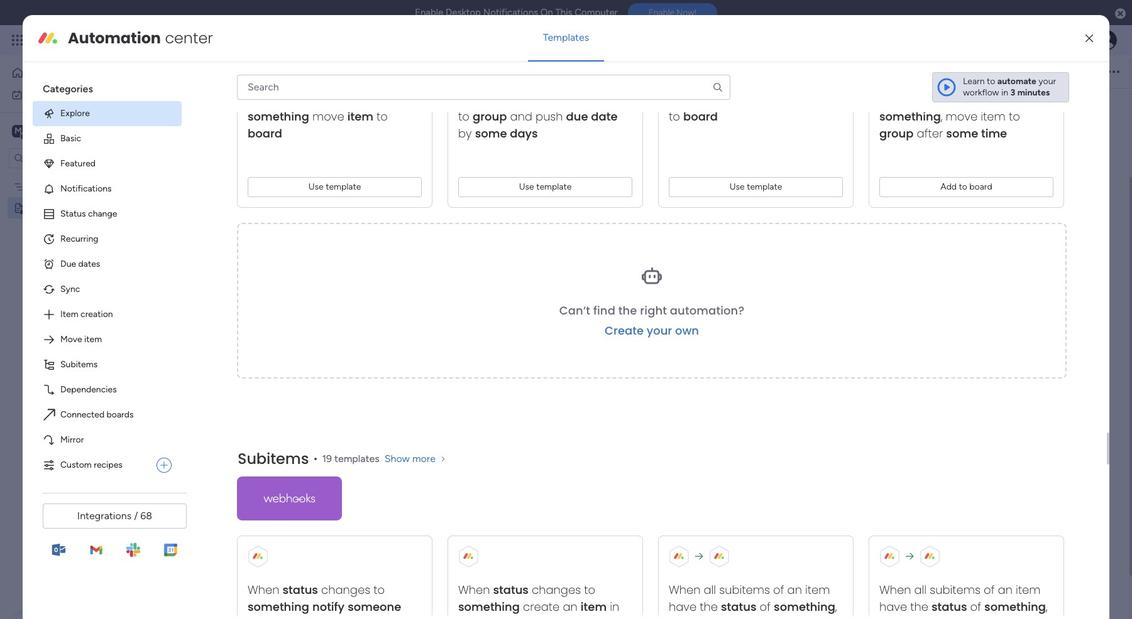 Task type: vqa. For each thing, say whether or not it's contained in the screenshot.
Creator
no



Task type: locate. For each thing, give the bounding box(es) containing it.
1
[[460, 134, 464, 146]]

find
[[594, 303, 616, 319]]

item up time at the top right of the page
[[981, 109, 1006, 124]]

some right by
[[475, 126, 507, 141]]

option
[[0, 175, 160, 178]]

arrives
[[524, 92, 561, 107]]

0 horizontal spatial board
[[248, 126, 282, 141]]

move down normal on the left top of the page
[[312, 109, 344, 124]]

✨ priorities for the week
[[190, 154, 293, 165]]

1 use template from the left
[[309, 182, 361, 192]]

use template for arrives   move item to
[[519, 182, 572, 192]]

basic option
[[33, 126, 182, 151]]

work
[[102, 33, 124, 47], [42, 89, 61, 100]]

1 horizontal spatial use template button
[[458, 177, 633, 197]]

all
[[704, 583, 716, 599], [915, 583, 927, 599]]

to inside arrives   move item to
[[458, 109, 470, 124]]

integrations / 68 button
[[43, 504, 187, 529]]

1 have from the left
[[669, 600, 697, 615]]

due
[[60, 259, 76, 270]]

0 horizontal spatial enable
[[415, 7, 443, 18]]

0 vertical spatial subitems
[[60, 360, 98, 370]]

2 horizontal spatial use template
[[730, 182, 782, 192]]

0 horizontal spatial have
[[669, 600, 697, 615]]

0 horizontal spatial work
[[42, 89, 61, 100]]

, change the item's
[[669, 600, 837, 620]]

item down 'text' on the top of the page
[[348, 109, 373, 124]]

changes inside changes to something , move item to group after some time
[[964, 92, 1013, 107]]

0 horizontal spatial in
[[610, 600, 619, 615]]

something inside when status changes   to something create an item in
[[458, 600, 520, 615]]

dapulse close image
[[1115, 8, 1126, 20]]

0 horizontal spatial move
[[312, 109, 344, 124]]

0 horizontal spatial change
[[88, 209, 117, 219]]

create
[[605, 323, 644, 339]]

something for status of something ,
[[985, 600, 1046, 615]]

work inside my work button
[[42, 89, 61, 100]]

m
[[14, 125, 22, 136]]

checklist image
[[505, 66, 516, 77]]

undo ⌘+z image
[[237, 66, 249, 77]]

your inside your workflow in
[[1039, 76, 1056, 87]]

use template
[[309, 182, 361, 192], [519, 182, 572, 192], [730, 182, 782, 192]]

an up the status of something
[[788, 583, 802, 599]]

integrations
[[77, 510, 132, 522]]

enable
[[415, 7, 443, 18], [649, 8, 675, 18]]

1 horizontal spatial all
[[915, 583, 927, 599]]

0 horizontal spatial when all subitems of an item have the
[[669, 583, 830, 615]]

0 horizontal spatial notifications
[[60, 184, 112, 194]]

creation
[[81, 309, 113, 320]]

item up date
[[599, 92, 624, 107]]

2 horizontal spatial move
[[946, 109, 978, 124]]

2 subitems from the left
[[930, 583, 981, 599]]

changes to something , move item to group after some time
[[880, 92, 1027, 141]]

explore
[[60, 108, 90, 119]]

1 horizontal spatial in
[[1002, 87, 1009, 98]]

enable left the now!
[[649, 8, 675, 18]]

0 horizontal spatial use template
[[309, 182, 361, 192]]

1 horizontal spatial group
[[880, 126, 914, 141]]

sync
[[60, 284, 80, 295]]

1 horizontal spatial notifications
[[483, 7, 538, 18]]

📋 upcoming tasks
[[190, 174, 268, 185]]

marketing plan
[[30, 181, 88, 192]]

📂
[[443, 214, 457, 229]]

lottie animation image
[[0, 493, 160, 620]]

2 all from the left
[[915, 583, 927, 599]]

0 horizontal spatial subitems
[[60, 360, 98, 370]]

change inside , change the item's
[[669, 617, 712, 620]]

today
[[460, 214, 494, 229]]

subitems left 19
[[238, 449, 309, 470]]

home image
[[11, 67, 24, 79]]

0 horizontal spatial template
[[326, 182, 361, 192]]

notifications up status change
[[60, 184, 112, 194]]

to
[[987, 76, 996, 87], [374, 92, 385, 107], [1016, 92, 1027, 107], [377, 109, 388, 124], [458, 109, 470, 124], [669, 109, 680, 124], [1009, 109, 1020, 124], [959, 182, 968, 192], [374, 583, 385, 599], [584, 583, 595, 599]]

1 vertical spatial change
[[669, 617, 712, 620]]

2 have from the left
[[880, 600, 907, 615]]

move down workflow at the top right of the page
[[946, 109, 978, 124]]

0 vertical spatial in
[[1002, 87, 1009, 98]]

1 when all subitems of an item have the from the left
[[669, 583, 830, 615]]

1 vertical spatial work
[[42, 89, 61, 100]]

board up week
[[248, 126, 282, 141]]

enable for enable desktop notifications on this computer
[[415, 7, 443, 18]]

1 use template button from the left
[[248, 177, 422, 197]]

1 use from the left
[[309, 182, 324, 192]]

an up the status of something ,
[[998, 583, 1013, 599]]

integrations / 68
[[77, 510, 152, 522]]

work right the my
[[42, 89, 61, 100]]

move
[[60, 334, 82, 345]]

1 image
[[458, 93, 462, 97]]

1 subitems from the left
[[719, 583, 770, 599]]

group left 'after'
[[880, 126, 914, 141]]

all for , change the item's
[[704, 583, 716, 599]]

some left time at the top right of the page
[[947, 126, 979, 141]]

status
[[283, 583, 318, 599], [493, 583, 529, 599], [721, 600, 757, 615], [932, 600, 967, 615]]

1 horizontal spatial subitems
[[930, 583, 981, 599]]

have
[[669, 600, 697, 615], [880, 600, 907, 615]]

automate
[[998, 76, 1037, 87]]

management
[[127, 33, 195, 47]]

1 all from the left
[[704, 583, 716, 599]]

bulleted list image
[[462, 66, 473, 77]]

something inside changes   to something move item to board
[[248, 109, 309, 124]]

move up due
[[564, 92, 596, 107]]

2 horizontal spatial an
[[998, 583, 1013, 599]]

2 horizontal spatial use template button
[[669, 177, 843, 197]]

see plans image
[[209, 33, 220, 48]]

enable inside button
[[649, 8, 675, 18]]

1 horizontal spatial change
[[669, 617, 712, 620]]

item inside changes   to something move item to board
[[348, 109, 373, 124]]

1 horizontal spatial some
[[947, 126, 979, 141]]

3 use template button from the left
[[669, 177, 843, 197]]

2 template from the left
[[536, 182, 572, 192]]

subitems inside option
[[60, 360, 98, 370]]

,
[[941, 109, 943, 124], [836, 600, 837, 615], [1046, 600, 1048, 615]]

subitems for ,
[[930, 583, 981, 599]]

1 some from the left
[[475, 126, 507, 141]]

1 horizontal spatial work
[[102, 33, 124, 47]]

1 horizontal spatial ,
[[941, 109, 943, 124]]

2 use template button from the left
[[458, 177, 633, 197]]

changes inside when status changes   to something create an item in
[[532, 583, 581, 599]]

in inside when status changes   to something create an item in
[[610, 600, 619, 615]]

2 horizontal spatial ,
[[1046, 600, 1048, 615]]

1 horizontal spatial template
[[536, 182, 572, 192]]

this
[[555, 7, 573, 18]]

2 horizontal spatial use
[[730, 182, 745, 192]]

0 vertical spatial change
[[88, 209, 117, 219]]

0 horizontal spatial some
[[475, 126, 507, 141]]

0 vertical spatial board
[[683, 109, 718, 124]]

change down notifications option
[[88, 209, 117, 219]]

move inside changes   to something move item to board
[[312, 109, 344, 124]]

style button
[[529, 61, 561, 82]]

work right 'monday'
[[102, 33, 124, 47]]

list box
[[0, 174, 160, 389]]

1 template from the left
[[326, 182, 361, 192]]

learn to automate
[[963, 76, 1037, 87]]

changes down 'text' on the top of the page
[[321, 92, 370, 107]]

1 vertical spatial board
[[248, 126, 282, 141]]

board activity image
[[960, 64, 975, 79]]

board right add
[[970, 182, 993, 192]]

my work
[[28, 89, 61, 100]]

notes
[[30, 203, 54, 213]]

1 vertical spatial notifications
[[60, 184, 112, 194]]

19 templates
[[322, 453, 380, 465]]

item
[[599, 92, 624, 107], [348, 109, 373, 124], [981, 109, 1006, 124], [84, 334, 102, 345], [805, 583, 830, 599], [1016, 583, 1041, 599], [581, 600, 607, 615]]

subitems up , change the item's
[[719, 583, 770, 599]]

add
[[941, 182, 957, 192]]

notifications
[[483, 7, 538, 18], [60, 184, 112, 194]]

0 horizontal spatial your
[[647, 323, 672, 339]]

something inside changes to something , move item to group after some time
[[880, 109, 941, 124]]

own
[[675, 323, 699, 339]]

1 vertical spatial your
[[647, 323, 672, 339]]

some inside 'group and   push due date by some days'
[[475, 126, 507, 141]]

show more link
[[385, 453, 448, 466]]

, inside changes to something , move item to group after some time
[[941, 109, 943, 124]]

change left item's
[[669, 617, 712, 620]]

template for arrives   move item to
[[536, 182, 572, 192]]

enable now! button
[[628, 3, 717, 22]]

0 horizontal spatial subitems
[[719, 583, 770, 599]]

use template button
[[248, 177, 422, 197], [458, 177, 633, 197], [669, 177, 843, 197]]

use template for when
[[309, 182, 361, 192]]

1 vertical spatial in
[[610, 600, 619, 615]]

use template button for when
[[248, 177, 422, 197]]

2 horizontal spatial template
[[747, 182, 782, 192]]

my work button
[[8, 85, 135, 105]]

item inside when status changes   to something create an item in
[[581, 600, 607, 615]]

the inside , change the item's
[[716, 617, 734, 620]]

help
[[1036, 588, 1059, 601]]

board down search image
[[683, 109, 718, 124]]

2 some from the left
[[947, 126, 979, 141]]

1 horizontal spatial move
[[564, 92, 596, 107]]

status inside when status changes   to something notify someone
[[283, 583, 318, 599]]

work for monday
[[102, 33, 124, 47]]

kendall parks image
[[1097, 30, 1117, 50]]

group down search for a column type search box at the top
[[473, 109, 507, 124]]

days
[[510, 126, 538, 141]]

2 use template from the left
[[519, 182, 572, 192]]

subitems down move item
[[60, 360, 98, 370]]

my
[[28, 89, 40, 100]]

1 horizontal spatial enable
[[649, 8, 675, 18]]

an right create
[[563, 600, 578, 615]]

lottie animation element
[[0, 493, 160, 620]]

changes inside when status changes   to something notify someone
[[321, 583, 370, 599]]

connected boards option
[[33, 403, 182, 428]]

item right move
[[84, 334, 102, 345]]

something for status of something
[[774, 600, 836, 615]]

change inside option
[[88, 209, 117, 219]]

1 horizontal spatial your
[[1039, 76, 1056, 87]]

status inside when status changes   to something create an item in
[[493, 583, 529, 599]]

0 horizontal spatial ,
[[836, 600, 837, 615]]

0 horizontal spatial use
[[309, 182, 324, 192]]

automation?
[[670, 303, 745, 319]]

your up minutes
[[1039, 76, 1056, 87]]

something inside when status changes   to something notify someone
[[248, 600, 309, 615]]

v2 ellipsis image
[[1109, 64, 1120, 80]]

your
[[1039, 76, 1056, 87], [647, 323, 672, 339]]

2 horizontal spatial board
[[970, 182, 993, 192]]

to inside when status changes   to something notify someone
[[374, 583, 385, 599]]

connected boards
[[60, 410, 134, 421]]

1 horizontal spatial subitems
[[238, 449, 309, 470]]

some
[[475, 126, 507, 141], [947, 126, 979, 141]]

0 horizontal spatial all
[[704, 583, 716, 599]]

monday
[[56, 33, 99, 47]]

have for ,
[[880, 600, 907, 615]]

.
[[464, 134, 467, 146]]

None search field
[[237, 75, 731, 100]]

minutes
[[1018, 87, 1050, 98]]

changes up create
[[532, 583, 581, 599]]

notifications left on
[[483, 7, 538, 18]]

priorities
[[203, 154, 240, 165]]

0 vertical spatial your
[[1039, 76, 1056, 87]]

19
[[322, 453, 332, 465]]

subitems option
[[33, 353, 182, 378]]

an for ,
[[998, 583, 1013, 599]]

1 horizontal spatial an
[[788, 583, 802, 599]]

recurring option
[[33, 227, 182, 252]]

use for when
[[309, 182, 324, 192]]

2 use from the left
[[519, 182, 534, 192]]

right
[[640, 303, 667, 319]]

2 when all subitems of an item have the from the left
[[880, 583, 1041, 615]]

share button
[[1044, 61, 1096, 81]]

due
[[566, 109, 588, 124]]

boards
[[107, 410, 134, 421]]

1 horizontal spatial when all subitems of an item have the
[[880, 583, 1041, 615]]

your down right
[[647, 323, 672, 339]]

item up the status of something
[[805, 583, 830, 599]]

0 vertical spatial group
[[473, 109, 507, 124]]

item right create
[[581, 600, 607, 615]]

search image
[[712, 82, 724, 93]]

workspace selection element
[[12, 124, 105, 140]]

2 vertical spatial board
[[970, 182, 993, 192]]

1 horizontal spatial use
[[519, 182, 534, 192]]

item inside move item option
[[84, 334, 102, 345]]

an
[[788, 583, 802, 599], [998, 583, 1013, 599], [563, 600, 578, 615]]

0 horizontal spatial an
[[563, 600, 578, 615]]

3 use from the left
[[730, 182, 745, 192]]

to inside button
[[959, 182, 968, 192]]

by
[[458, 126, 472, 141]]

1 horizontal spatial have
[[880, 600, 907, 615]]

1 horizontal spatial use template
[[519, 182, 572, 192]]

style
[[535, 66, 555, 77]]

main
[[29, 125, 51, 137]]

add to board button
[[880, 177, 1054, 197]]

3 use template from the left
[[730, 182, 782, 192]]

subitems up the status of something ,
[[930, 583, 981, 599]]

text
[[342, 66, 357, 77]]

workspace
[[53, 125, 103, 137]]

0 horizontal spatial group
[[473, 109, 507, 124]]

item's
[[737, 617, 769, 620]]

changes up notify
[[321, 583, 370, 599]]

0 vertical spatial work
[[102, 33, 124, 47]]

changes down learn to automate at the right top
[[964, 92, 1013, 107]]

1 vertical spatial group
[[880, 126, 914, 141]]

0 horizontal spatial use template button
[[248, 177, 422, 197]]

enable left desktop at the left of page
[[415, 7, 443, 18]]

status
[[60, 209, 86, 219]]



Task type: describe. For each thing, give the bounding box(es) containing it.
when status changes   to something notify someone
[[248, 583, 401, 615]]

when inside when status changes   to something create an item in
[[458, 583, 490, 599]]

group and   push due date by some days
[[458, 109, 618, 141]]

item inside changes to something , move item to group after some time
[[981, 109, 1006, 124]]

someone
[[348, 600, 401, 615]]

1 vertical spatial subitems
[[238, 449, 309, 470]]

group inside changes to something , move item to group after some time
[[880, 126, 914, 141]]

automation center
[[68, 28, 213, 48]]

board inside changes   to something move item to board
[[248, 126, 282, 141]]

categories list box
[[33, 72, 192, 478]]

desktop
[[446, 7, 481, 18]]

the inside can't find the right automation? create your own
[[619, 303, 637, 319]]

some inside changes to something , move item to group after some time
[[947, 126, 979, 141]]

have for , change the item's
[[669, 600, 697, 615]]

template for when
[[326, 182, 361, 192]]

can't find the right automation? create your own
[[559, 303, 745, 339]]

custom recipes option
[[33, 453, 152, 478]]

mirror option
[[33, 428, 182, 453]]

status change option
[[33, 202, 182, 227]]

68
[[140, 510, 152, 522]]

push
[[536, 109, 563, 124]]

now!
[[677, 8, 697, 18]]

show
[[385, 453, 410, 465]]

item
[[60, 309, 78, 320]]

finish
[[476, 302, 500, 314]]

item inside arrives   move item to
[[599, 92, 624, 107]]

3 minutes
[[1011, 87, 1050, 98]]

status change
[[60, 209, 117, 219]]

categories heading
[[33, 72, 182, 101]]

your workflow in
[[963, 76, 1056, 98]]

create your own link
[[605, 323, 699, 339]]

templates
[[334, 453, 380, 465]]

📂 today
[[443, 214, 497, 229]]

an for , change the item's
[[788, 583, 802, 599]]

item creation option
[[33, 302, 182, 328]]

sync option
[[33, 277, 182, 302]]

notifications inside option
[[60, 184, 112, 194]]

can't
[[559, 303, 591, 319]]

use for arrives   move item to
[[519, 182, 534, 192]]

, inside , change the item's
[[836, 600, 837, 615]]

enable desktop notifications on this computer
[[415, 7, 618, 18]]

date
[[591, 109, 618, 124]]

change for status change
[[88, 209, 117, 219]]

board inside add to board button
[[970, 182, 993, 192]]

tasks
[[247, 174, 268, 185]]

workflow
[[963, 87, 999, 98]]

numbered list image
[[483, 66, 495, 77]]

/
[[134, 510, 138, 522]]

layout image
[[432, 66, 444, 77]]

to board
[[669, 109, 718, 124]]

explore option
[[33, 101, 182, 126]]

list box containing marketing plan
[[0, 174, 160, 389]]

something for changes   to something move item to board
[[248, 109, 309, 124]]

connected
[[60, 410, 104, 421]]

center
[[165, 28, 213, 48]]

after
[[917, 126, 943, 141]]

1 horizontal spatial board
[[683, 109, 718, 124]]

automation
[[68, 28, 161, 48]]

an inside when status changes   to something create an item in
[[563, 600, 578, 615]]

changes   to something move item to board
[[248, 92, 388, 141]]

arrives   move item to
[[458, 92, 624, 124]]

3 template from the left
[[747, 182, 782, 192]]

create
[[523, 600, 560, 615]]

enable for enable now!
[[649, 8, 675, 18]]

, for changes to
[[941, 109, 943, 124]]

notifications option
[[33, 177, 182, 202]]

on
[[541, 7, 553, 18]]

featured option
[[33, 151, 182, 177]]

custom recipes
[[60, 460, 122, 471]]

presentations
[[503, 302, 565, 314]]

normal text
[[311, 66, 357, 77]]

status of something
[[721, 600, 836, 615]]

when all subitems of an item have the for , change the item's
[[669, 583, 830, 615]]

move item option
[[33, 328, 182, 353]]

mirror
[[60, 435, 84, 446]]

dates
[[78, 259, 100, 270]]

subitems for , change the item's
[[719, 583, 770, 599]]

status of something ,
[[932, 600, 1048, 615]]

for
[[242, 154, 254, 165]]

mention image
[[572, 65, 585, 78]]

due dates option
[[33, 252, 182, 277]]

in inside your workflow in
[[1002, 87, 1009, 98]]

📋
[[190, 174, 201, 185]]

templates button
[[528, 23, 604, 53]]

automation  center image
[[38, 28, 58, 48]]

time
[[981, 126, 1007, 141]]

monday work management
[[56, 33, 195, 47]]

week
[[271, 154, 293, 165]]

move inside arrives   move item to
[[564, 92, 596, 107]]

private board image
[[13, 202, 25, 214]]

select product image
[[11, 34, 24, 47]]

show more
[[385, 453, 436, 465]]

your inside can't find the right automation? create your own
[[647, 323, 672, 339]]

workspace image
[[12, 124, 25, 138]]

, for when all subitems of an item have the
[[1046, 600, 1048, 615]]

use template button for arrives   move item to
[[458, 177, 633, 197]]

dependencies
[[60, 385, 117, 395]]

group inside 'group and   push due date by some days'
[[473, 109, 507, 124]]

something for changes to something , move item to group after some time
[[880, 109, 941, 124]]

templates
[[543, 31, 589, 43]]

dependencies option
[[33, 378, 182, 403]]

due dates
[[60, 259, 100, 270]]

notify
[[313, 600, 345, 615]]

add to board
[[941, 182, 993, 192]]

item up the status of something ,
[[1016, 583, 1041, 599]]

finish presentations
[[476, 302, 565, 314]]

change for , change the item's
[[669, 617, 712, 620]]

when all subitems of an item have the for ,
[[880, 583, 1041, 615]]

✨
[[190, 154, 201, 165]]

when status changes   to something create an item in
[[458, 583, 619, 615]]

custom
[[60, 460, 92, 471]]

basic
[[60, 133, 81, 144]]

move inside changes to something , move item to group after some time
[[946, 109, 978, 124]]

work for my
[[42, 89, 61, 100]]

0 vertical spatial notifications
[[483, 7, 538, 18]]

3
[[1011, 87, 1016, 98]]

share
[[1068, 66, 1090, 76]]

changes inside changes   to something move item to board
[[321, 92, 370, 107]]

help button
[[1026, 584, 1070, 605]]

more
[[412, 453, 436, 465]]

when inside when status changes   to something notify someone
[[248, 583, 279, 599]]

main workspace
[[29, 125, 103, 137]]

learn
[[963, 76, 985, 87]]

computer
[[575, 7, 618, 18]]

to inside when status changes   to something create an item in
[[584, 583, 595, 599]]

normal
[[311, 66, 340, 77]]

item creation
[[60, 309, 113, 320]]

Search in workspace field
[[26, 151, 105, 165]]

all for ,
[[915, 583, 927, 599]]

featured
[[60, 158, 96, 169]]

upcoming
[[203, 174, 245, 185]]

Search for a column type search field
[[237, 75, 731, 100]]



